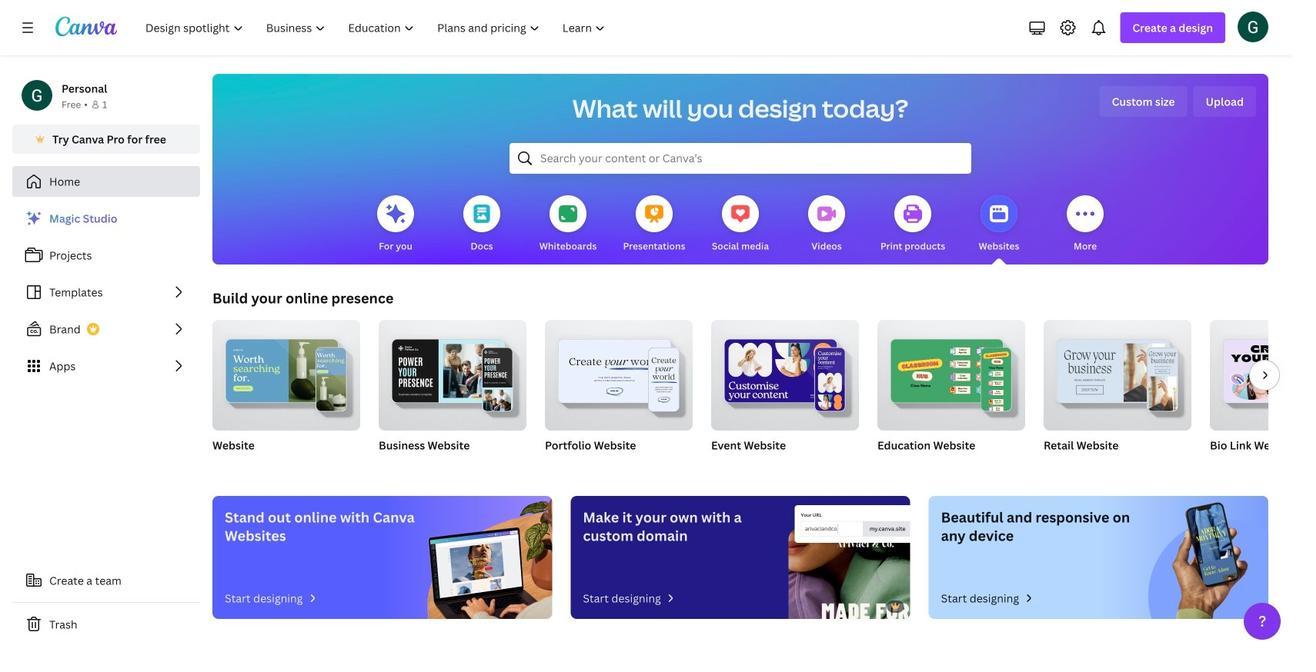 Task type: describe. For each thing, give the bounding box(es) containing it.
greg robinson image
[[1238, 11, 1269, 42]]

top level navigation element
[[136, 12, 619, 43]]



Task type: vqa. For each thing, say whether or not it's contained in the screenshot.
Search search box
yes



Task type: locate. For each thing, give the bounding box(es) containing it.
Search search field
[[540, 144, 941, 173]]

group
[[212, 314, 360, 473], [212, 314, 360, 431], [379, 314, 527, 473], [379, 314, 527, 431], [545, 314, 693, 473], [545, 314, 693, 431], [711, 314, 859, 473], [711, 314, 859, 431], [878, 320, 1026, 473], [878, 320, 1026, 431], [1044, 320, 1192, 473], [1210, 320, 1293, 473]]

list
[[12, 203, 200, 382]]

None search field
[[510, 143, 972, 174]]



